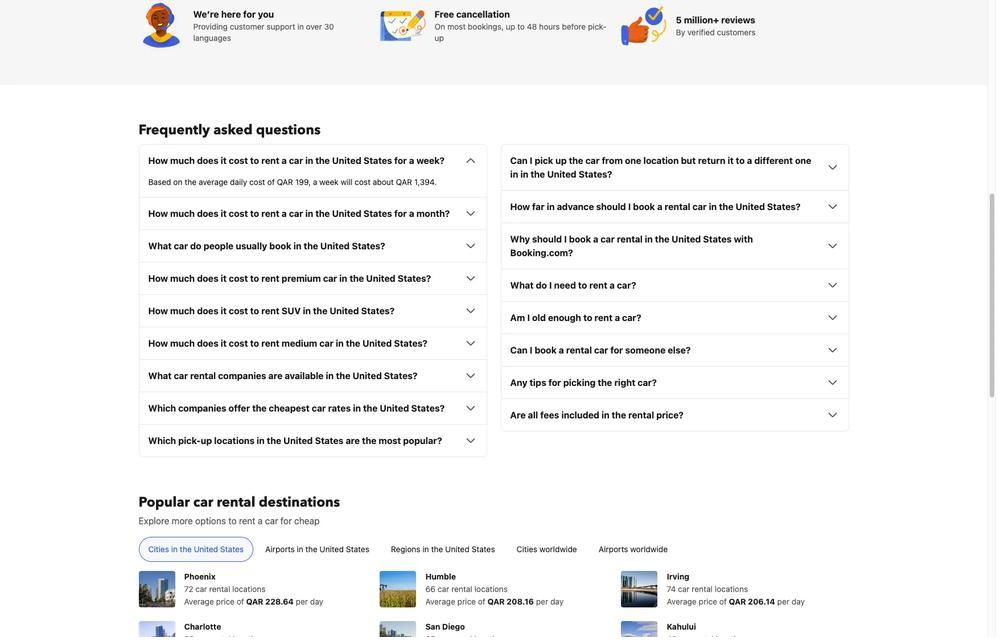 Task type: locate. For each thing, give the bounding box(es) containing it.
what for what car do people usually book in the united states?
[[148, 241, 172, 251]]

i left old
[[528, 313, 530, 323]]

how for how much does it cost to rent a car in the united states for a week?
[[148, 156, 168, 166]]

0 vertical spatial which
[[148, 403, 176, 414]]

72
[[184, 584, 193, 594]]

cities in the united states button
[[139, 537, 253, 562]]

on
[[435, 22, 445, 31]]

2 vertical spatial what
[[148, 371, 172, 381]]

car inside what car do people usually book in the united states? dropdown button
[[174, 241, 188, 251]]

day inside humble 66 car rental locations average price of qar 208.16 per day
[[551, 597, 564, 607]]

1 does from the top
[[197, 156, 219, 166]]

2 cities from the left
[[517, 545, 538, 554]]

per inside phoenix 72 car rental locations average price of qar 228.64 per day
[[296, 597, 308, 607]]

old
[[532, 313, 546, 323]]

1 airports from the left
[[265, 545, 295, 554]]

1 horizontal spatial worldwide
[[631, 545, 668, 554]]

average for 74
[[667, 597, 697, 607]]

1 horizontal spatial day
[[551, 597, 564, 607]]

locations down the "offer"
[[214, 436, 255, 446]]

per inside humble 66 car rental locations average price of qar 208.16 per day
[[536, 597, 548, 607]]

rent right options
[[239, 516, 256, 526]]

frequently
[[139, 121, 210, 140]]

in inside "button"
[[171, 545, 178, 554]]

0 horizontal spatial pick-
[[178, 436, 201, 446]]

price inside phoenix 72 car rental locations average price of qar 228.64 per day
[[216, 597, 235, 607]]

2 per from the left
[[536, 597, 548, 607]]

i left need
[[549, 280, 552, 291]]

popular?
[[403, 436, 442, 446]]

3 does from the top
[[197, 274, 219, 284]]

for left month?
[[394, 209, 407, 219]]

day right qar 206.14
[[792, 597, 805, 607]]

are down rates
[[346, 436, 360, 446]]

the inside button
[[431, 545, 443, 554]]

the down right
[[612, 410, 626, 420]]

0 vertical spatial companies
[[218, 371, 266, 381]]

0 horizontal spatial should
[[532, 234, 562, 244]]

1 horizontal spatial most
[[448, 22, 466, 31]]

san
[[426, 622, 440, 632]]

does for how much does it cost to rent a car in the united states for a week?
[[197, 156, 219, 166]]

to down 'how much does it cost to rent suv in the united states?'
[[250, 338, 259, 349]]

am i old enough to rent a car? button
[[511, 311, 840, 325]]

asked
[[214, 121, 253, 140]]

rent up based on the average daily cost of qar 199, a week will cost about qar 1,394.
[[261, 156, 280, 166]]

price up charlotte link
[[216, 597, 235, 607]]

day right qar 208.16
[[551, 597, 564, 607]]

3 per from the left
[[778, 597, 790, 607]]

we're
[[193, 9, 219, 20]]

can i book a rental car for someone else? button
[[511, 344, 840, 357]]

airports in the united states button
[[256, 537, 379, 562]]

companies left the "offer"
[[178, 403, 226, 414]]

a left different
[[747, 156, 753, 166]]

to up usually on the top of page
[[250, 209, 259, 219]]

book
[[633, 202, 655, 212], [569, 234, 591, 244], [270, 241, 292, 251], [535, 345, 557, 356]]

does for how much does it cost to rent a car in the united states for a month?
[[197, 209, 219, 219]]

tab list
[[130, 537, 858, 563]]

1 horizontal spatial are
[[346, 436, 360, 446]]

locations for irving
[[715, 584, 748, 594]]

pick-
[[588, 22, 607, 31], [178, 436, 201, 446]]

car inside how far in advance should i book a rental car in the united states? dropdown button
[[693, 202, 707, 212]]

1 price from the left
[[216, 597, 235, 607]]

one right different
[[795, 156, 812, 166]]

do left need
[[536, 280, 547, 291]]

san diego link
[[380, 612, 573, 637]]

1 vertical spatial pick-
[[178, 436, 201, 446]]

what inside what car rental companies are available in the united states? dropdown button
[[148, 371, 172, 381]]

qar 208.16
[[488, 597, 534, 607]]

airports inside airports in the united states button
[[265, 545, 295, 554]]

0 horizontal spatial airports
[[265, 545, 295, 554]]

2 which from the top
[[148, 436, 176, 446]]

can for can i book a rental car for someone else?
[[511, 345, 528, 356]]

states inside "why should i book a car rental in the united states with booking.com?"
[[703, 234, 732, 244]]

can left pick at the right top of the page
[[511, 156, 528, 166]]

car? for what do i need to rent a car?
[[617, 280, 636, 291]]

car inside can i book a rental car for someone else? dropdown button
[[594, 345, 609, 356]]

0 horizontal spatial per
[[296, 597, 308, 607]]

worldwide for airports worldwide
[[631, 545, 668, 554]]

car? up someone
[[622, 313, 642, 323]]

0 vertical spatial car?
[[617, 280, 636, 291]]

book down old
[[535, 345, 557, 356]]

cost left suv
[[229, 306, 248, 316]]

what do i need to rent a car? button
[[511, 279, 840, 292]]

qar 1,394.
[[396, 177, 437, 187]]

to right need
[[578, 280, 587, 291]]

airports worldwide
[[599, 545, 668, 554]]

1 vertical spatial do
[[536, 280, 547, 291]]

of up the san diego link on the bottom of page
[[478, 597, 486, 607]]

why
[[511, 234, 530, 244]]

2 average from the left
[[426, 597, 455, 607]]

cost for how much does it cost to rent suv in the united states?
[[229, 306, 248, 316]]

most left the popular?
[[379, 436, 401, 446]]

average
[[199, 177, 228, 187]]

3 much from the top
[[170, 274, 195, 284]]

are left available
[[268, 371, 283, 381]]

rental inside popular car rental destinations explore more options to rent a car for cheap
[[217, 493, 255, 512]]

2 vertical spatial car?
[[638, 378, 657, 388]]

to left suv
[[250, 306, 259, 316]]

0 horizontal spatial one
[[625, 156, 642, 166]]

0 horizontal spatial worldwide
[[540, 545, 577, 554]]

2 price from the left
[[458, 597, 476, 607]]

rent inside am i old enough to rent a car? dropdown button
[[595, 313, 613, 323]]

popular car rental destinations explore more options to rent a car for cheap
[[139, 493, 340, 526]]

average for 72
[[184, 597, 214, 607]]

2 can from the top
[[511, 345, 528, 356]]

of inside irving 74 car rental locations average price of qar 206.14 per day
[[720, 597, 727, 607]]

united inside button
[[320, 545, 344, 554]]

price inside irving 74 car rental locations average price of qar 206.14 per day
[[699, 597, 718, 607]]

5 does from the top
[[197, 338, 219, 349]]

1 vertical spatial which
[[148, 436, 176, 446]]

1 horizontal spatial pick-
[[588, 22, 607, 31]]

we're here for you providing customer support in over 30 languages
[[193, 9, 334, 43]]

what inside what car do people usually book in the united states? dropdown button
[[148, 241, 172, 251]]

airports down cheap
[[265, 545, 295, 554]]

options
[[195, 516, 226, 526]]

locations up qar 228.64
[[232, 584, 266, 594]]

to down usually on the top of page
[[250, 274, 259, 284]]

what inside what do i need to rent a car? dropdown button
[[511, 280, 534, 291]]

1 vertical spatial car?
[[622, 313, 642, 323]]

0 vertical spatial pick-
[[588, 22, 607, 31]]

how much does it cost to rent a car in the united states for a week? button
[[148, 154, 477, 168]]

rental inside "why should i book a car rental in the united states with booking.com?"
[[617, 234, 643, 244]]

which pick-up locations in the united states are the most popular? button
[[148, 434, 477, 448]]

to left 48
[[518, 22, 525, 31]]

of up charlotte link
[[237, 597, 244, 607]]

1 day from the left
[[310, 597, 324, 607]]

price
[[216, 597, 235, 607], [458, 597, 476, 607], [699, 597, 718, 607]]

1 horizontal spatial airports
[[599, 545, 628, 554]]

2 airports from the left
[[599, 545, 628, 554]]

from
[[602, 156, 623, 166]]

rent left the medium
[[261, 338, 280, 349]]

qar 228.64
[[246, 597, 294, 607]]

1 horizontal spatial average
[[426, 597, 455, 607]]

car inside how much does it cost to rent premium car in the united states? dropdown button
[[323, 274, 337, 284]]

rent inside how much does it cost to rent premium car in the united states? dropdown button
[[261, 274, 280, 284]]

per inside irving 74 car rental locations average price of qar 206.14 per day
[[778, 597, 790, 607]]

states?
[[579, 169, 612, 180], [767, 202, 801, 212], [352, 241, 385, 251], [398, 274, 431, 284], [361, 306, 395, 316], [394, 338, 428, 349], [384, 371, 418, 381], [411, 403, 445, 414]]

car inside irving 74 car rental locations average price of qar 206.14 per day
[[678, 584, 690, 594]]

it for how much does it cost to rent suv in the united states?
[[221, 306, 227, 316]]

rent inside how much does it cost to rent suv in the united states? dropdown button
[[261, 306, 280, 316]]

much
[[170, 156, 195, 166], [170, 209, 195, 219], [170, 274, 195, 284], [170, 306, 195, 316], [170, 338, 195, 349]]

car? for am i old enough to rent a car?
[[622, 313, 642, 323]]

locations up qar 206.14
[[715, 584, 748, 594]]

day for phoenix 72 car rental locations average price of qar 228.64 per day
[[310, 597, 324, 607]]

what for what do i need to rent a car?
[[511, 280, 534, 291]]

0 horizontal spatial day
[[310, 597, 324, 607]]

i inside can i pick up the car from one location but return it to a different one in in the united states?
[[530, 156, 533, 166]]

cost down 'how much does it cost to rent suv in the united states?'
[[229, 338, 248, 349]]

qar 199,
[[277, 177, 311, 187]]

3 price from the left
[[699, 597, 718, 607]]

average
[[184, 597, 214, 607], [426, 597, 455, 607], [667, 597, 697, 607]]

2 much from the top
[[170, 209, 195, 219]]

day for irving 74 car rental locations average price of qar 206.14 per day
[[792, 597, 805, 607]]

day
[[310, 597, 324, 607], [551, 597, 564, 607], [792, 597, 805, 607]]

price up kahului 'link'
[[699, 597, 718, 607]]

cities for cities in the united states
[[148, 545, 169, 554]]

0 horizontal spatial cities
[[148, 545, 169, 554]]

average down 66
[[426, 597, 455, 607]]

car inside can i pick up the car from one location but return it to a different one in in the united states?
[[586, 156, 600, 166]]

the inside "why should i book a car rental in the united states with booking.com?"
[[655, 234, 670, 244]]

does
[[197, 156, 219, 166], [197, 209, 219, 219], [197, 274, 219, 284], [197, 306, 219, 316], [197, 338, 219, 349]]

i up tips
[[530, 345, 533, 356]]

rental inside phoenix 72 car rental locations average price of qar 228.64 per day
[[209, 584, 230, 594]]

4 does from the top
[[197, 306, 219, 316]]

one
[[625, 156, 642, 166], [795, 156, 812, 166]]

booking.com?
[[511, 248, 573, 258]]

1 horizontal spatial per
[[536, 597, 548, 607]]

car inside how much does it cost to rent a car in the united states for a week? dropdown button
[[289, 156, 303, 166]]

1 cities from the left
[[148, 545, 169, 554]]

it for how much does it cost to rent a car in the united states for a month?
[[221, 209, 227, 219]]

which companies offer the cheapest car rates  in the united states?
[[148, 403, 445, 414]]

average inside humble 66 car rental locations average price of qar 208.16 per day
[[426, 597, 455, 607]]

locations up qar 208.16
[[475, 584, 508, 594]]

cheap car rental in kahului image
[[622, 621, 658, 637]]

companies up the "offer"
[[218, 371, 266, 381]]

can i pick up the car from one location but return it to a different one in in the united states?
[[511, 156, 812, 180]]

up
[[506, 22, 515, 31], [435, 33, 444, 43], [556, 156, 567, 166], [201, 436, 212, 446]]

rent left premium
[[261, 274, 280, 284]]

cities inside cities in the united states "button"
[[148, 545, 169, 554]]

0 vertical spatial should
[[596, 202, 626, 212]]

per right qar 228.64
[[296, 597, 308, 607]]

2 does from the top
[[197, 209, 219, 219]]

cities inside cities worldwide button
[[517, 545, 538, 554]]

which inside 'dropdown button'
[[148, 403, 176, 414]]

book up "why should i book a car rental in the united states with booking.com?"
[[633, 202, 655, 212]]

someone
[[626, 345, 666, 356]]

1 vertical spatial should
[[532, 234, 562, 244]]

for left cheap
[[281, 516, 292, 526]]

which companies offer the cheapest car rates  in the united states? button
[[148, 402, 477, 415]]

states inside button
[[472, 545, 495, 554]]

the right the "offer"
[[252, 403, 267, 414]]

to right options
[[228, 516, 237, 526]]

far
[[532, 202, 545, 212]]

day right qar 228.64
[[310, 597, 324, 607]]

cost for how much does it cost to rent a car in the united states for a week?
[[229, 156, 248, 166]]

which inside which pick-up locations in the united states are the most popular? dropdown button
[[148, 436, 176, 446]]

how for how much does it cost to rent a car in the united states for a month?
[[148, 209, 168, 219]]

a down "why should i book a car rental in the united states with booking.com?"
[[610, 280, 615, 291]]

much for how much does it cost to rent a car in the united states for a week?
[[170, 156, 195, 166]]

0 horizontal spatial do
[[190, 241, 201, 251]]

by
[[676, 27, 686, 37]]

can up any at right
[[511, 345, 528, 356]]

1 horizontal spatial price
[[458, 597, 476, 607]]

car? right right
[[638, 378, 657, 388]]

cost
[[229, 156, 248, 166], [249, 177, 265, 187], [355, 177, 371, 187], [229, 209, 248, 219], [229, 274, 248, 284], [229, 306, 248, 316], [229, 338, 248, 349]]

1 which from the top
[[148, 403, 176, 414]]

0 vertical spatial most
[[448, 22, 466, 31]]

locations inside humble 66 car rental locations average price of qar 208.16 per day
[[475, 584, 508, 594]]

average for 66
[[426, 597, 455, 607]]

price inside humble 66 car rental locations average price of qar 208.16 per day
[[458, 597, 476, 607]]

of left the qar 199,
[[267, 177, 275, 187]]

car? down "why should i book a car rental in the united states with booking.com?"
[[617, 280, 636, 291]]

charlotte link
[[139, 612, 329, 637]]

0 horizontal spatial price
[[216, 597, 235, 607]]

locations inside phoenix 72 car rental locations average price of qar 228.64 per day
[[232, 584, 266, 594]]

to right "enough"
[[584, 313, 593, 323]]

2 one from the left
[[795, 156, 812, 166]]

car inside what car rental companies are available in the united states? dropdown button
[[174, 371, 188, 381]]

which
[[148, 403, 176, 414], [148, 436, 176, 446]]

1 worldwide from the left
[[540, 545, 577, 554]]

united inside 'dropdown button'
[[380, 403, 409, 414]]

i left pick at the right top of the page
[[530, 156, 533, 166]]

0 vertical spatial are
[[268, 371, 283, 381]]

airports for airports in the united states
[[265, 545, 295, 554]]

can i book a rental car for someone else?
[[511, 345, 691, 356]]

one right the "from"
[[625, 156, 642, 166]]

average inside irving 74 car rental locations average price of qar 206.14 per day
[[667, 597, 697, 607]]

to right return
[[736, 156, 745, 166]]

per right qar 206.14
[[778, 597, 790, 607]]

rent up can i book a rental car for someone else?
[[595, 313, 613, 323]]

all
[[528, 410, 538, 420]]

most right on
[[448, 22, 466, 31]]

price for qar 206.14
[[699, 597, 718, 607]]

rental
[[665, 202, 691, 212], [617, 234, 643, 244], [566, 345, 592, 356], [190, 371, 216, 381], [629, 410, 654, 420], [217, 493, 255, 512], [209, 584, 230, 594], [452, 584, 473, 594], [692, 584, 713, 594]]

how for how much does it cost to rent premium car in the united states?
[[148, 274, 168, 284]]

humble 66 car rental locations average price of qar 208.16 per day
[[426, 572, 564, 607]]

free cancellation image
[[380, 3, 426, 49]]

1 horizontal spatial do
[[536, 280, 547, 291]]

5 million+ reviews image
[[622, 3, 667, 49]]

should up booking.com?
[[532, 234, 562, 244]]

can i pick up the car from one location but return it to a different one in in the united states? button
[[511, 154, 840, 181]]

cost down daily
[[229, 209, 248, 219]]

are
[[268, 371, 283, 381], [346, 436, 360, 446]]

rent inside how much does it cost to rent a car in the united states for a month? dropdown button
[[261, 209, 280, 219]]

enough
[[548, 313, 581, 323]]

should inside "why should i book a car rental in the united states with booking.com?"
[[532, 234, 562, 244]]

states left with
[[703, 234, 732, 244]]

3 average from the left
[[667, 597, 697, 607]]

3 day from the left
[[792, 597, 805, 607]]

are all fees included in the rental price?
[[511, 410, 684, 420]]

do left people in the left top of the page
[[190, 241, 201, 251]]

per right qar 208.16
[[536, 597, 548, 607]]

regions
[[391, 545, 421, 554]]

2 horizontal spatial day
[[792, 597, 805, 607]]

can inside can i pick up the car from one location but return it to a different one in in the united states?
[[511, 156, 528, 166]]

of inside humble 66 car rental locations average price of qar 208.16 per day
[[478, 597, 486, 607]]

cheap car rental in charlotte image
[[139, 621, 175, 637]]

it for how much does it cost to rent medium car in the united states?
[[221, 338, 227, 349]]

i inside "why should i book a car rental in the united states with booking.com?"
[[564, 234, 567, 244]]

rental inside humble 66 car rental locations average price of qar 208.16 per day
[[452, 584, 473, 594]]

66
[[426, 584, 436, 594]]

car? inside am i old enough to rent a car? dropdown button
[[622, 313, 642, 323]]

1 per from the left
[[296, 597, 308, 607]]

states up humble 66 car rental locations average price of qar 208.16 per day
[[472, 545, 495, 554]]

1 horizontal spatial one
[[795, 156, 812, 166]]

tab list containing cities in the united states
[[130, 537, 858, 563]]

to inside how much does it cost to rent suv in the united states? dropdown button
[[250, 306, 259, 316]]

airports up cheap car rental in irving image at the right of page
[[599, 545, 628, 554]]

rent right need
[[590, 280, 608, 291]]

cost up daily
[[229, 156, 248, 166]]

2 horizontal spatial price
[[699, 597, 718, 607]]

of
[[267, 177, 275, 187], [237, 597, 244, 607], [478, 597, 486, 607], [720, 597, 727, 607]]

available
[[285, 371, 324, 381]]

how inside how much does it cost to rent a car in the united states for a month? dropdown button
[[148, 209, 168, 219]]

airports in the united states
[[265, 545, 370, 554]]

on
[[173, 177, 183, 187]]

1 horizontal spatial cities
[[517, 545, 538, 554]]

you
[[258, 9, 274, 20]]

0 horizontal spatial average
[[184, 597, 214, 607]]

2 worldwide from the left
[[631, 545, 668, 554]]

a
[[282, 156, 287, 166], [409, 156, 414, 166], [747, 156, 753, 166], [313, 177, 317, 187], [658, 202, 663, 212], [282, 209, 287, 219], [409, 209, 414, 219], [593, 234, 599, 244], [610, 280, 615, 291], [615, 313, 620, 323], [559, 345, 564, 356], [258, 516, 263, 526]]

i up booking.com?
[[564, 234, 567, 244]]

1 can from the top
[[511, 156, 528, 166]]

for right tips
[[549, 378, 561, 388]]

united inside can i pick up the car from one location but return it to a different one in in the united states?
[[547, 169, 577, 180]]

1 average from the left
[[184, 597, 214, 607]]

1 vertical spatial can
[[511, 345, 528, 356]]

much for how much does it cost to rent suv in the united states?
[[170, 306, 195, 316]]

the down cheap
[[306, 545, 318, 554]]

to inside what do i need to rent a car? dropdown button
[[578, 280, 587, 291]]

cost down usually on the top of page
[[229, 274, 248, 284]]

2 horizontal spatial average
[[667, 597, 697, 607]]

locations inside irving 74 car rental locations average price of qar 206.14 per day
[[715, 584, 748, 594]]

1 vertical spatial companies
[[178, 403, 226, 414]]

states down rates
[[315, 436, 344, 446]]

5 much from the top
[[170, 338, 195, 349]]

a inside dropdown button
[[610, 280, 615, 291]]

of up kahului 'link'
[[720, 597, 727, 607]]

to inside am i old enough to rent a car? dropdown button
[[584, 313, 593, 323]]

to inside how much does it cost to rent a car in the united states for a week? dropdown button
[[250, 156, 259, 166]]

0 vertical spatial can
[[511, 156, 528, 166]]

states left regions
[[346, 545, 370, 554]]

5
[[676, 15, 682, 25]]

0 vertical spatial what
[[148, 241, 172, 251]]

day inside phoenix 72 car rental locations average price of qar 228.64 per day
[[310, 597, 324, 607]]

much for how much does it cost to rent a car in the united states for a month?
[[170, 209, 195, 219]]

1 vertical spatial what
[[511, 280, 534, 291]]

1 vertical spatial most
[[379, 436, 401, 446]]

4 much from the top
[[170, 306, 195, 316]]

cities for cities worldwide
[[517, 545, 538, 554]]

which for which pick-up locations in the united states are the most popular?
[[148, 436, 176, 446]]

0 vertical spatial do
[[190, 241, 201, 251]]

a down advance
[[593, 234, 599, 244]]

locations inside dropdown button
[[214, 436, 255, 446]]

2 horizontal spatial per
[[778, 597, 790, 607]]

to inside how much does it cost to rent premium car in the united states? dropdown button
[[250, 274, 259, 284]]

a up can i book a rental car for someone else?
[[615, 313, 620, 323]]

the right pick at the right top of the page
[[569, 156, 584, 166]]

2 day from the left
[[551, 597, 564, 607]]

the right rates
[[363, 403, 378, 414]]

about
[[373, 177, 394, 187]]

a left month?
[[409, 209, 414, 219]]

phoenix
[[184, 572, 216, 582]]

explore
[[139, 516, 169, 526]]

cities
[[148, 545, 169, 554], [517, 545, 538, 554]]

1 much from the top
[[170, 156, 195, 166]]

fees
[[541, 410, 560, 420]]

cities down explore
[[148, 545, 169, 554]]

airports inside airports worldwide button
[[599, 545, 628, 554]]

0 horizontal spatial most
[[379, 436, 401, 446]]

average inside phoenix 72 car rental locations average price of qar 228.64 per day
[[184, 597, 214, 607]]

how inside how much does it cost to rent medium car in the united states? dropdown button
[[148, 338, 168, 349]]

usually
[[236, 241, 267, 251]]

united inside "button"
[[194, 545, 218, 554]]

worldwide
[[540, 545, 577, 554], [631, 545, 668, 554]]

for up customer on the left top of the page
[[243, 9, 256, 20]]

book down advance
[[569, 234, 591, 244]]

how inside how much does it cost to rent a car in the united states for a week? dropdown button
[[148, 156, 168, 166]]

how far in advance should i book a rental car in the united states? button
[[511, 200, 840, 214]]

reviews
[[722, 15, 756, 25]]

locations
[[214, 436, 255, 446], [232, 584, 266, 594], [475, 584, 508, 594], [715, 584, 748, 594]]

0 horizontal spatial are
[[268, 371, 283, 381]]

how much does it cost to rent a car in the united states for a month? button
[[148, 207, 477, 221]]

the down how much does it cost to rent suv in the united states? dropdown button
[[346, 338, 361, 349]]

any tips for picking the right car? button
[[511, 376, 840, 390]]

free
[[435, 9, 454, 20]]



Task type: describe. For each thing, give the bounding box(es) containing it.
for inside we're here for you providing customer support in over 30 languages
[[243, 9, 256, 20]]

a inside popular car rental destinations explore more options to rent a car for cheap
[[258, 516, 263, 526]]

how for how much does it cost to rent suv in the united states?
[[148, 306, 168, 316]]

based on the average daily cost of qar 199, a week will cost about qar 1,394.
[[148, 177, 437, 187]]

how much does it cost to rent medium car in the united states? button
[[148, 337, 477, 350]]

for up qar 1,394.
[[394, 156, 407, 166]]

rent inside how much does it cost to rent a car in the united states for a week? dropdown button
[[261, 156, 280, 166]]

what car rental companies are available in the united states?
[[148, 371, 418, 381]]

a down "enough"
[[559, 345, 564, 356]]

does for how much does it cost to rent premium car in the united states?
[[197, 274, 219, 284]]

how much does it cost to rent a car in the united states for a week?
[[148, 156, 445, 166]]

cheap
[[294, 516, 320, 526]]

states? inside 'dropdown button'
[[411, 403, 445, 414]]

does for how much does it cost to rent medium car in the united states?
[[197, 338, 219, 349]]

much for how much does it cost to rent medium car in the united states?
[[170, 338, 195, 349]]

locations for phoenix
[[232, 584, 266, 594]]

any tips for picking the right car?
[[511, 378, 657, 388]]

am i old enough to rent a car?
[[511, 313, 642, 323]]

which pick-up locations in the united states are the most popular?
[[148, 436, 442, 446]]

a inside can i pick up the car from one location but return it to a different one in in the united states?
[[747, 156, 753, 166]]

how for how far in advance should i book a rental car in the united states?
[[511, 202, 530, 212]]

here
[[221, 9, 241, 20]]

regions in the united states button
[[381, 537, 505, 562]]

of for irving 74 car rental locations average price of qar 206.14 per day
[[720, 597, 727, 607]]

for inside dropdown button
[[549, 378, 561, 388]]

1 vertical spatial are
[[346, 436, 360, 446]]

it for how much does it cost to rent a car in the united states for a week?
[[221, 156, 227, 166]]

the right suv
[[313, 306, 328, 316]]

phoenix 72 car rental locations average price of qar 228.64 per day
[[184, 572, 324, 607]]

rental inside irving 74 car rental locations average price of qar 206.14 per day
[[692, 584, 713, 594]]

united inside button
[[445, 545, 470, 554]]

a inside "why should i book a car rental in the united states with booking.com?"
[[593, 234, 599, 244]]

5 million+ reviews by verified customers
[[676, 15, 756, 37]]

a left week?
[[409, 156, 414, 166]]

cheap car rental in humble image
[[380, 571, 417, 608]]

cost right daily
[[249, 177, 265, 187]]

states? inside can i pick up the car from one location but return it to a different one in in the united states?
[[579, 169, 612, 180]]

the up how much does it cost to rent suv in the united states? dropdown button
[[350, 274, 364, 284]]

cost for how much does it cost to rent premium car in the united states?
[[229, 274, 248, 284]]

cities worldwide
[[517, 545, 577, 554]]

how much does it cost to rent suv in the united states?
[[148, 306, 395, 316]]

the up week
[[316, 156, 330, 166]]

car? inside any tips for picking the right car? dropdown button
[[638, 378, 657, 388]]

are all fees included in the rental price? button
[[511, 408, 840, 422]]

most inside which pick-up locations in the united states are the most popular? dropdown button
[[379, 436, 401, 446]]

customers
[[717, 27, 756, 37]]

of for humble 66 car rental locations average price of qar 208.16 per day
[[478, 597, 486, 607]]

daily
[[230, 177, 247, 187]]

we're here for you image
[[139, 3, 184, 49]]

the down return
[[719, 202, 734, 212]]

a up based on the average daily cost of qar 199, a week will cost about qar 1,394.
[[282, 156, 287, 166]]

does for how much does it cost to rent suv in the united states?
[[197, 306, 219, 316]]

rent inside popular car rental destinations explore more options to rent a car for cheap
[[239, 516, 256, 526]]

states inside "button"
[[220, 545, 244, 554]]

cheap car rental in phoenix image
[[139, 571, 175, 608]]

irving 74 car rental locations average price of qar 206.14 per day
[[667, 572, 805, 607]]

kahului link
[[622, 612, 814, 637]]

pick- inside free cancellation on most bookings, up to 48 hours before pick- up
[[588, 22, 607, 31]]

of for phoenix 72 car rental locations average price of qar 228.64 per day
[[237, 597, 244, 607]]

the left the popular?
[[362, 436, 377, 446]]

i up "why should i book a car rental in the united states with booking.com?"
[[628, 202, 631, 212]]

in inside "why should i book a car rental in the united states with booking.com?"
[[645, 234, 653, 244]]

much for how much does it cost to rent premium car in the united states?
[[170, 274, 195, 284]]

for left someone
[[611, 345, 623, 356]]

a down can i pick up the car from one location but return it to a different one in in the united states?
[[658, 202, 663, 212]]

with
[[734, 234, 753, 244]]

more
[[172, 516, 193, 526]]

day for humble 66 car rental locations average price of qar 208.16 per day
[[551, 597, 564, 607]]

any
[[511, 378, 528, 388]]

it for how much does it cost to rent premium car in the united states?
[[221, 274, 227, 284]]

cost for how much does it cost to rent a car in the united states for a month?
[[229, 209, 248, 219]]

included
[[562, 410, 600, 420]]

why should i book a car rental in the united states with booking.com?
[[511, 234, 753, 258]]

cheapest
[[269, 403, 310, 414]]

the inside "button"
[[180, 545, 192, 554]]

diego
[[442, 622, 465, 632]]

states up the about
[[364, 156, 392, 166]]

per for qar 228.64
[[296, 597, 308, 607]]

the down pick at the right top of the page
[[531, 169, 545, 180]]

car inside "why should i book a car rental in the united states with booking.com?"
[[601, 234, 615, 244]]

it inside can i pick up the car from one location but return it to a different one in in the united states?
[[728, 156, 734, 166]]

price for qar 208.16
[[458, 597, 476, 607]]

picking
[[564, 378, 596, 388]]

to inside free cancellation on most bookings, up to 48 hours before pick- up
[[518, 22, 525, 31]]

a left week
[[313, 177, 317, 187]]

customer
[[230, 22, 265, 31]]

what car rental companies are available in the united states? button
[[148, 369, 477, 383]]

return
[[698, 156, 726, 166]]

advance
[[557, 202, 594, 212]]

states inside button
[[346, 545, 370, 554]]

do inside what car do people usually book in the united states? dropdown button
[[190, 241, 201, 251]]

to inside can i pick up the car from one location but return it to a different one in in the united states?
[[736, 156, 745, 166]]

most inside free cancellation on most bookings, up to 48 hours before pick- up
[[448, 22, 466, 31]]

what car do people usually book in the united states?
[[148, 241, 385, 251]]

worldwide for cities worldwide
[[540, 545, 577, 554]]

what for what car rental companies are available in the united states?
[[148, 371, 172, 381]]

week
[[320, 177, 339, 187]]

price for qar 228.64
[[216, 597, 235, 607]]

why should i book a car rental in the united states with booking.com? button
[[511, 233, 840, 260]]

car inside the which companies offer the cheapest car rates  in the united states? 'dropdown button'
[[312, 403, 326, 414]]

cheap car rental in san diego image
[[380, 621, 417, 637]]

am
[[511, 313, 525, 323]]

how much does it cost to rent medium car in the united states?
[[148, 338, 428, 349]]

a down based on the average daily cost of qar 199, a week will cost about qar 1,394.
[[282, 209, 287, 219]]

suv
[[282, 306, 301, 316]]

up inside can i pick up the car from one location but return it to a different one in in the united states?
[[556, 156, 567, 166]]

how for how much does it cost to rent medium car in the united states?
[[148, 338, 168, 349]]

1 one from the left
[[625, 156, 642, 166]]

in inside 'dropdown button'
[[353, 403, 361, 414]]

how much does it cost to rent a car in the united states for a month?
[[148, 209, 450, 219]]

but
[[681, 156, 696, 166]]

to inside popular car rental destinations explore more options to rent a car for cheap
[[228, 516, 237, 526]]

are
[[511, 410, 526, 420]]

verified
[[688, 27, 715, 37]]

cost right will
[[355, 177, 371, 187]]

48
[[527, 22, 537, 31]]

destinations
[[259, 493, 340, 512]]

which for which companies offer the cheapest car rates  in the united states?
[[148, 403, 176, 414]]

languages
[[193, 33, 231, 43]]

companies inside dropdown button
[[218, 371, 266, 381]]

the inside dropdown button
[[598, 378, 613, 388]]

in inside button
[[297, 545, 303, 554]]

to inside how much does it cost to rent a car in the united states for a month? dropdown button
[[250, 209, 259, 219]]

rent inside how much does it cost to rent medium car in the united states? dropdown button
[[261, 338, 280, 349]]

in inside button
[[423, 545, 429, 554]]

united inside "why should i book a car rental in the united states with booking.com?"
[[672, 234, 701, 244]]

1 horizontal spatial should
[[596, 202, 626, 212]]

the down the cheapest
[[267, 436, 281, 446]]

states down the about
[[364, 209, 392, 219]]

offer
[[229, 403, 250, 414]]

to inside how much does it cost to rent medium car in the united states? dropdown button
[[250, 338, 259, 349]]

million+
[[684, 15, 719, 25]]

the inside button
[[306, 545, 318, 554]]

in inside we're here for you providing customer support in over 30 languages
[[298, 22, 304, 31]]

pick
[[535, 156, 554, 166]]

the up rates
[[336, 371, 351, 381]]

frequently asked questions
[[139, 121, 321, 140]]

car inside how much does it cost to rent a car in the united states for a month? dropdown button
[[289, 209, 303, 219]]

cheap car rental in irving image
[[622, 571, 658, 608]]

humble
[[426, 572, 456, 582]]

how much does it cost to rent suv in the united states? button
[[148, 304, 477, 318]]

car inside humble 66 car rental locations average price of qar 208.16 per day
[[438, 584, 449, 594]]

right
[[615, 378, 636, 388]]

per for qar 206.14
[[778, 597, 790, 607]]

need
[[554, 280, 576, 291]]

do inside what do i need to rent a car? dropdown button
[[536, 280, 547, 291]]

rent inside what do i need to rent a car? dropdown button
[[590, 280, 608, 291]]

irving
[[667, 572, 690, 582]]

qar 206.14
[[729, 597, 776, 607]]

for inside popular car rental destinations explore more options to rent a car for cheap
[[281, 516, 292, 526]]

san diego
[[426, 622, 465, 632]]

rates
[[328, 403, 351, 414]]

book inside "why should i book a car rental in the united states with booking.com?"
[[569, 234, 591, 244]]

charlotte
[[184, 622, 221, 632]]

companies inside 'dropdown button'
[[178, 403, 226, 414]]

can for can i pick up the car from one location but return it to a different one in in the united states?
[[511, 156, 528, 166]]

cost for how much does it cost to rent medium car in the united states?
[[229, 338, 248, 349]]

locations for humble
[[475, 584, 508, 594]]

will
[[341, 177, 353, 187]]

pick- inside dropdown button
[[178, 436, 201, 446]]

cancellation
[[456, 9, 510, 20]]

providing
[[193, 22, 228, 31]]

per for qar 208.16
[[536, 597, 548, 607]]

location
[[644, 156, 679, 166]]

the right the 'on'
[[185, 177, 197, 187]]

i inside dropdown button
[[549, 280, 552, 291]]

book right usually on the top of page
[[270, 241, 292, 251]]

kahului
[[667, 622, 696, 632]]

else?
[[668, 345, 691, 356]]

car inside how much does it cost to rent medium car in the united states? dropdown button
[[320, 338, 334, 349]]

support
[[267, 22, 295, 31]]

medium
[[282, 338, 317, 349]]

car inside phoenix 72 car rental locations average price of qar 228.64 per day
[[196, 584, 207, 594]]

the up how much does it cost to rent premium car in the united states? dropdown button
[[304, 241, 318, 251]]

the down week
[[316, 209, 330, 219]]

airports for airports worldwide
[[599, 545, 628, 554]]



Task type: vqa. For each thing, say whether or not it's contained in the screenshot.
much associated with How much does it cost to rent a car in the United States for a week?
yes



